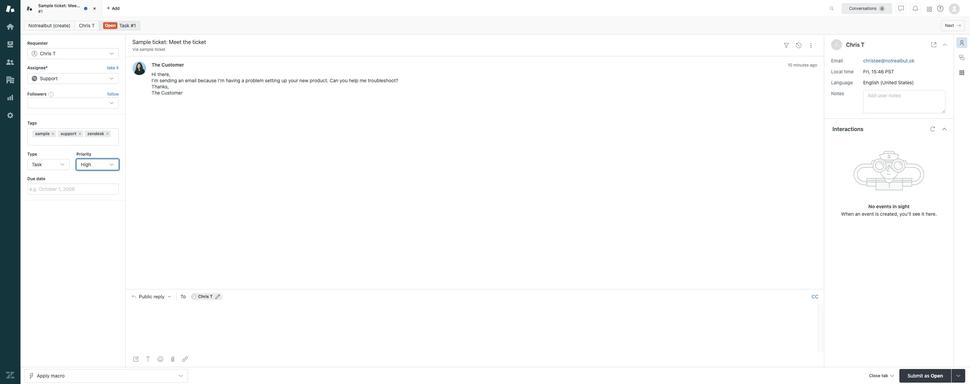 Task type: locate. For each thing, give the bounding box(es) containing it.
0 horizontal spatial remove image
[[51, 132, 55, 136]]

i'm down hi
[[152, 78, 158, 84]]

due date
[[27, 176, 45, 181]]

15:46
[[872, 69, 885, 74]]

chris t up time
[[847, 42, 865, 48]]

having
[[226, 78, 241, 84]]

task down add
[[119, 23, 130, 28]]

macro
[[51, 373, 65, 379]]

an left email
[[178, 78, 184, 84]]

take
[[107, 65, 115, 71]]

remove image
[[51, 132, 55, 136], [78, 132, 82, 136], [106, 132, 110, 136]]

remove image left support
[[51, 132, 55, 136]]

customer context image
[[960, 40, 966, 45]]

10
[[789, 63, 793, 68]]

0 vertical spatial ticket
[[87, 3, 98, 8]]

1 horizontal spatial sample
[[140, 47, 154, 52]]

notrealbut (create)
[[28, 23, 70, 28]]

via
[[133, 47, 139, 52]]

reply
[[154, 294, 165, 300]]

t up fri,
[[862, 42, 865, 48]]

open left task #1
[[105, 23, 116, 28]]

is
[[876, 211, 880, 217]]

remove image right zendesk
[[106, 132, 110, 136]]

task
[[119, 23, 130, 28], [32, 162, 42, 167]]

sight
[[899, 203, 910, 209]]

to
[[181, 294, 186, 300]]

it right take
[[116, 65, 119, 71]]

task for task
[[32, 162, 42, 167]]

0 vertical spatial the
[[152, 62, 160, 68]]

1 vertical spatial it
[[922, 211, 925, 217]]

1 vertical spatial customer
[[161, 90, 183, 96]]

assignee* element
[[27, 73, 119, 84]]

reporting image
[[6, 93, 15, 102]]

chris t
[[79, 23, 95, 28], [847, 42, 865, 48], [40, 51, 56, 57], [198, 294, 213, 299]]

it right see
[[922, 211, 925, 217]]

thanks,
[[152, 84, 169, 90]]

task down type in the left of the page
[[32, 162, 42, 167]]

problem
[[246, 78, 264, 84]]

#1
[[38, 9, 43, 14], [131, 23, 136, 28]]

the inside hi there, i'm sending an email because i'm having a problem setting up your new product. can you help me troubleshoot? thanks, the customer
[[152, 90, 160, 96]]

1 horizontal spatial ticket
[[155, 47, 166, 52]]

0 horizontal spatial task
[[32, 162, 42, 167]]

it inside no events in sight when an event is created, you'll see it here.
[[922, 211, 925, 217]]

ticket right the
[[87, 3, 98, 8]]

remove image right support
[[78, 132, 82, 136]]

sending
[[160, 78, 177, 84]]

tags
[[27, 121, 37, 126]]

christee@notrealbut.ok
[[864, 58, 915, 63]]

0 vertical spatial an
[[178, 78, 184, 84]]

0 vertical spatial open
[[105, 23, 116, 28]]

0 vertical spatial task
[[119, 23, 130, 28]]

the down thanks,
[[152, 90, 160, 96]]

#1 up via
[[131, 23, 136, 28]]

#1 inside sample ticket: meet the ticket #1
[[38, 9, 43, 14]]

take it button
[[107, 65, 119, 72]]

2 remove image from the left
[[78, 132, 82, 136]]

1 horizontal spatial i'm
[[218, 78, 225, 84]]

chris t down requester
[[40, 51, 56, 57]]

events image
[[797, 43, 802, 48]]

Add user notes text field
[[864, 90, 946, 113]]

the up hi
[[152, 62, 160, 68]]

#1 down sample
[[38, 9, 43, 14]]

1 vertical spatial open
[[932, 373, 944, 379]]

task inside secondary 'element'
[[119, 23, 130, 28]]

open right as
[[932, 373, 944, 379]]

ticket
[[87, 3, 98, 8], [155, 47, 166, 52]]

when
[[842, 211, 855, 217]]

1 horizontal spatial it
[[922, 211, 925, 217]]

i'm left having
[[218, 78, 225, 84]]

0 horizontal spatial ticket
[[87, 3, 98, 8]]

0 vertical spatial #1
[[38, 9, 43, 14]]

format text image
[[146, 357, 151, 362]]

add attachment image
[[170, 357, 176, 362]]

help
[[349, 78, 359, 84]]

add link (cmd k) image
[[182, 357, 188, 362]]

close
[[870, 373, 881, 378]]

chris
[[79, 23, 91, 28], [847, 42, 861, 48], [40, 51, 51, 57], [198, 294, 209, 299]]

pst
[[886, 69, 895, 74]]

notrealbut (create) button
[[24, 21, 75, 30]]

add button
[[102, 0, 124, 17]]

it
[[116, 65, 119, 71], [922, 211, 925, 217]]

remove image for sample
[[51, 132, 55, 136]]

there,
[[158, 72, 170, 77]]

ticket inside sample ticket: meet the ticket #1
[[87, 3, 98, 8]]

no events in sight when an event is created, you'll see it here.
[[842, 203, 938, 217]]

task inside popup button
[[32, 162, 42, 167]]

open
[[105, 23, 116, 28], [932, 373, 944, 379]]

follow button
[[107, 91, 119, 97]]

view more details image
[[932, 42, 937, 47]]

interactions
[[833, 126, 864, 132]]

0 horizontal spatial #1
[[38, 9, 43, 14]]

1 horizontal spatial open
[[932, 373, 944, 379]]

info on adding followers image
[[49, 92, 54, 97]]

events
[[877, 203, 892, 209]]

customer
[[162, 62, 184, 68], [161, 90, 183, 96]]

customer up 'there,'
[[162, 62, 184, 68]]

an left event
[[856, 211, 861, 217]]

1 the from the top
[[152, 62, 160, 68]]

fri,
[[864, 69, 871, 74]]

0 vertical spatial it
[[116, 65, 119, 71]]

admin image
[[6, 111, 15, 120]]

customer down sending
[[161, 90, 183, 96]]

1 vertical spatial an
[[856, 211, 861, 217]]

public
[[139, 294, 152, 300]]

0 horizontal spatial it
[[116, 65, 119, 71]]

priority
[[77, 152, 91, 157]]

1 horizontal spatial remove image
[[78, 132, 82, 136]]

close tab button
[[867, 369, 898, 384]]

1 vertical spatial task
[[32, 162, 42, 167]]

1 horizontal spatial task
[[119, 23, 130, 28]]

as
[[925, 373, 930, 379]]

an
[[178, 78, 184, 84], [856, 211, 861, 217]]

0 horizontal spatial sample
[[35, 131, 50, 136]]

next
[[946, 23, 955, 28]]

requester
[[27, 41, 48, 46]]

customers image
[[6, 58, 15, 67]]

followers element
[[27, 98, 119, 109]]

an inside hi there, i'm sending an email because i'm having a problem setting up your new product. can you help me troubleshoot? thanks, the customer
[[178, 78, 184, 84]]

follow
[[107, 92, 119, 97]]

(united
[[881, 79, 898, 85]]

1 horizontal spatial an
[[856, 211, 861, 217]]

sample down tags
[[35, 131, 50, 136]]

ticket up the customer
[[155, 47, 166, 52]]

tab containing sample ticket: meet the ticket
[[20, 0, 102, 17]]

2 the from the top
[[152, 90, 160, 96]]

no
[[869, 203, 876, 209]]

chris down requester
[[40, 51, 51, 57]]

t inside secondary 'element'
[[92, 23, 95, 28]]

states)
[[899, 79, 915, 85]]

open inside secondary 'element'
[[105, 23, 116, 28]]

chris down the
[[79, 23, 91, 28]]

chris t down close image
[[79, 23, 95, 28]]

email
[[832, 58, 844, 63]]

3 remove image from the left
[[106, 132, 110, 136]]

0 horizontal spatial i'm
[[152, 78, 158, 84]]

chris right christee@notrealbut.ok icon
[[198, 294, 209, 299]]

organizations image
[[6, 76, 15, 84]]

event
[[863, 211, 875, 217]]

add
[[112, 6, 120, 11]]

i'm
[[152, 78, 158, 84], [218, 78, 225, 84]]

sample right via
[[140, 47, 154, 52]]

avatar image
[[133, 62, 146, 75]]

draft mode image
[[133, 357, 139, 362]]

t
[[92, 23, 95, 28], [862, 42, 865, 48], [53, 51, 56, 57], [210, 294, 213, 299]]

0 horizontal spatial an
[[178, 78, 184, 84]]

it inside button
[[116, 65, 119, 71]]

you
[[340, 78, 348, 84]]

views image
[[6, 40, 15, 49]]

t down close image
[[92, 23, 95, 28]]

ago
[[811, 63, 818, 68]]

because
[[198, 78, 217, 84]]

edit user image
[[216, 295, 220, 299]]

(create)
[[53, 23, 70, 28]]

public reply button
[[126, 290, 176, 304]]

take it
[[107, 65, 119, 71]]

get help image
[[938, 5, 944, 12]]

assignee*
[[27, 65, 48, 71]]

me
[[360, 78, 367, 84]]

0 vertical spatial sample
[[140, 47, 154, 52]]

the customer link
[[152, 62, 184, 68]]

tab
[[20, 0, 102, 17]]

1 horizontal spatial #1
[[131, 23, 136, 28]]

0 vertical spatial customer
[[162, 62, 184, 68]]

chris up time
[[847, 42, 861, 48]]

0 horizontal spatial open
[[105, 23, 116, 28]]

followers
[[27, 91, 47, 97]]

secondary element
[[20, 19, 971, 32]]

1 remove image from the left
[[51, 132, 55, 136]]

1 vertical spatial #1
[[131, 23, 136, 28]]

1 vertical spatial ticket
[[155, 47, 166, 52]]

chris t link
[[75, 21, 99, 30]]

high button
[[77, 159, 119, 170]]

2 horizontal spatial remove image
[[106, 132, 110, 136]]

can
[[330, 78, 339, 84]]

user image
[[835, 43, 839, 47], [836, 43, 839, 47]]

1 vertical spatial the
[[152, 90, 160, 96]]



Task type: vqa. For each thing, say whether or not it's contained in the screenshot.
problem
yes



Task type: describe. For each thing, give the bounding box(es) containing it.
remove image for support
[[78, 132, 82, 136]]

submit as open
[[908, 373, 944, 379]]

task button
[[27, 159, 70, 170]]

hi there, i'm sending an email because i'm having a problem setting up your new product. can you help me troubleshoot? thanks, the customer
[[152, 72, 399, 96]]

#1 inside secondary 'element'
[[131, 23, 136, 28]]

zendesk image
[[6, 371, 15, 380]]

english (united states)
[[864, 79, 915, 85]]

tab
[[882, 373, 889, 378]]

remove image for zendesk
[[106, 132, 110, 136]]

apply
[[37, 373, 50, 379]]

cc
[[812, 294, 819, 300]]

your
[[289, 78, 298, 84]]

task for task #1
[[119, 23, 130, 28]]

an inside no events in sight when an event is created, you'll see it here.
[[856, 211, 861, 217]]

submit
[[908, 373, 924, 379]]

insert emojis image
[[158, 357, 163, 362]]

next button
[[942, 20, 966, 31]]

minutes
[[794, 63, 810, 68]]

close image
[[943, 42, 948, 47]]

up
[[282, 78, 287, 84]]

zendesk products image
[[928, 7, 933, 11]]

Due date field
[[27, 184, 119, 195]]

customer inside hi there, i'm sending an email because i'm having a problem setting up your new product. can you help me troubleshoot? thanks, the customer
[[161, 90, 183, 96]]

displays possible ticket submission types image
[[957, 373, 962, 379]]

10 minutes ago
[[789, 63, 818, 68]]

apply macro
[[37, 373, 65, 379]]

hide composer image
[[473, 287, 478, 292]]

date
[[36, 176, 45, 181]]

1 i'm from the left
[[152, 78, 158, 84]]

10 minutes ago text field
[[789, 63, 818, 68]]

chris t inside the requester element
[[40, 51, 56, 57]]

chris t inside secondary 'element'
[[79, 23, 95, 28]]

time
[[845, 69, 855, 74]]

the customer
[[152, 62, 184, 68]]

main element
[[0, 0, 20, 384]]

a
[[242, 78, 244, 84]]

via sample ticket
[[133, 47, 166, 52]]

public reply
[[139, 294, 165, 300]]

t left edit user image
[[210, 294, 213, 299]]

close tab
[[870, 373, 889, 378]]

language
[[832, 79, 854, 85]]

conversations
[[850, 6, 877, 11]]

close image
[[91, 5, 98, 12]]

chris t right christee@notrealbut.ok icon
[[198, 294, 213, 299]]

local time
[[832, 69, 855, 74]]

product.
[[310, 78, 329, 84]]

setting
[[265, 78, 280, 84]]

sample ticket: meet the ticket #1
[[38, 3, 98, 14]]

t up support
[[53, 51, 56, 57]]

see
[[913, 211, 921, 217]]

in
[[893, 203, 898, 209]]

fri, 15:46 pst
[[864, 69, 895, 74]]

get started image
[[6, 22, 15, 31]]

meet
[[68, 3, 78, 8]]

notrealbut
[[28, 23, 52, 28]]

cc button
[[812, 294, 819, 300]]

email
[[185, 78, 197, 84]]

requester element
[[27, 48, 119, 59]]

english
[[864, 79, 880, 85]]

filter image
[[784, 43, 790, 48]]

zendesk
[[87, 131, 104, 136]]

here.
[[927, 211, 938, 217]]

the
[[79, 3, 86, 8]]

notifications image
[[914, 6, 919, 11]]

notes
[[832, 90, 845, 96]]

local
[[832, 69, 844, 74]]

ticket actions image
[[809, 43, 815, 48]]

zendesk support image
[[6, 4, 15, 13]]

you'll
[[900, 211, 912, 217]]

button displays agent's chat status as invisible. image
[[899, 6, 905, 11]]

task #1
[[119, 23, 136, 28]]

hi
[[152, 72, 156, 77]]

christee@notrealbut.ok image
[[192, 294, 197, 300]]

Subject field
[[131, 38, 780, 46]]

tabs tab list
[[20, 0, 823, 17]]

chris inside the requester element
[[40, 51, 51, 57]]

due
[[27, 176, 35, 181]]

new
[[300, 78, 309, 84]]

2 i'm from the left
[[218, 78, 225, 84]]

1 vertical spatial sample
[[35, 131, 50, 136]]

support
[[40, 75, 58, 81]]

ticket:
[[54, 3, 67, 8]]

apps image
[[960, 70, 966, 76]]

chris inside secondary 'element'
[[79, 23, 91, 28]]

high
[[81, 162, 91, 167]]

conversations button
[[843, 3, 893, 14]]

troubleshoot?
[[368, 78, 399, 84]]

created,
[[881, 211, 899, 217]]



